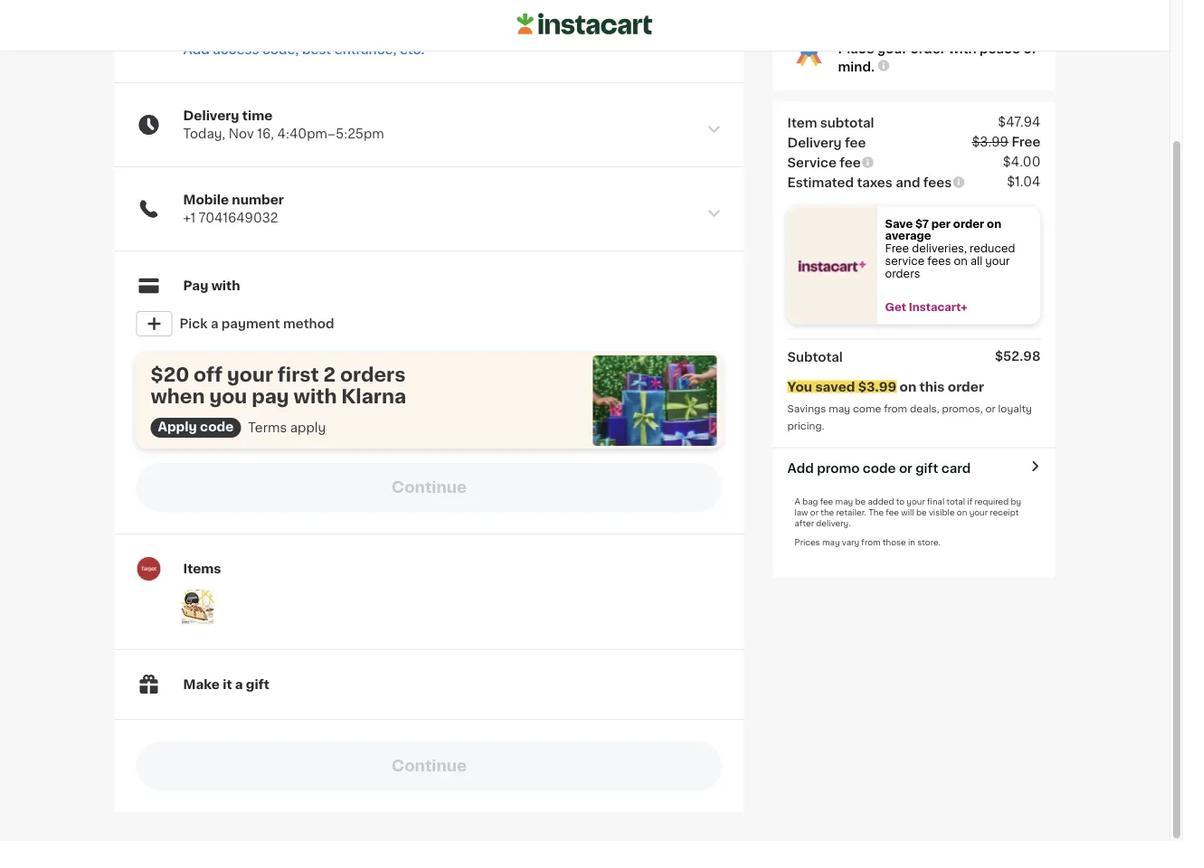 Task type: describe. For each thing, give the bounding box(es) containing it.
when
[[151, 387, 205, 406]]

will
[[901, 509, 914, 517]]

receipt
[[990, 509, 1019, 517]]

pay
[[183, 280, 208, 292]]

etc.
[[400, 43, 425, 56]]

0 horizontal spatial with
[[211, 280, 240, 292]]

deals,
[[910, 404, 940, 414]]

2
[[323, 365, 336, 384]]

nov
[[229, 128, 254, 140]]

payment
[[222, 318, 280, 330]]

place your order with peace of mind.
[[838, 43, 1037, 73]]

store.
[[918, 538, 941, 547]]

$4.00
[[1003, 155, 1041, 168]]

savings
[[788, 404, 826, 414]]

prices may vary from those in store.
[[795, 538, 941, 547]]

fee up estimated taxes and fees
[[840, 156, 861, 169]]

you saved $3.99 on this order
[[788, 380, 984, 393]]

taxes
[[857, 176, 893, 189]]

final
[[928, 498, 945, 506]]

1 horizontal spatial $3.99
[[972, 135, 1009, 148]]

delivery for delivery time today, nov 16, 4:40pm–5:25pm
[[183, 109, 239, 122]]

pick
[[180, 318, 208, 330]]

free inside save $7 per order on average free deliveries, reduced service fees on all your orders
[[885, 243, 909, 254]]

item subtotal
[[788, 116, 875, 129]]

pricing.
[[788, 421, 825, 431]]

by
[[1011, 498, 1022, 506]]

apply
[[158, 421, 197, 433]]

your down if
[[970, 509, 988, 517]]

with inside place your order with peace of mind.
[[949, 43, 977, 55]]

$47.94
[[998, 115, 1041, 128]]

estimated taxes and fees
[[788, 176, 952, 189]]

required
[[975, 498, 1009, 506]]

make
[[183, 679, 220, 691]]

first
[[278, 365, 319, 384]]

add access code, best entrance, etc.
[[183, 43, 425, 56]]

promos,
[[942, 404, 983, 414]]

code inside add promo code or gift card button
[[863, 462, 896, 475]]

service
[[885, 256, 925, 266]]

2 vertical spatial order
[[948, 380, 984, 393]]

or inside add promo code or gift card button
[[899, 462, 913, 475]]

on up the reduced
[[987, 218, 1002, 229]]

1 vertical spatial $3.99
[[858, 380, 897, 393]]

saved
[[816, 380, 855, 393]]

$20
[[151, 365, 189, 384]]

fee up the the
[[820, 498, 834, 506]]

peace
[[980, 43, 1021, 55]]

klarna
[[341, 387, 406, 406]]

on left all at right top
[[954, 256, 968, 266]]

apply code
[[158, 421, 234, 433]]

edwards® turtle pie image
[[180, 589, 216, 625]]

you
[[209, 387, 247, 406]]

fee down subtotal
[[845, 136, 866, 149]]

you
[[788, 380, 813, 393]]

or inside savings may come from deals, promos, or loyalty pricing.
[[986, 404, 996, 414]]

visible
[[929, 509, 955, 517]]

delivery time today, nov 16, 4:40pm–5:25pm
[[183, 109, 384, 140]]

from for those
[[862, 538, 881, 547]]

home image
[[517, 10, 653, 38]]

fee down "to"
[[886, 509, 899, 517]]

$3.99 free
[[972, 135, 1041, 148]]

order inside save $7 per order on average free deliveries, reduced service fees on all your orders
[[954, 218, 985, 229]]

method
[[283, 318, 334, 330]]

0 vertical spatial code
[[200, 421, 234, 433]]

the
[[869, 509, 884, 517]]

pick a payment method
[[180, 318, 334, 330]]

may for vary
[[822, 538, 840, 547]]

save
[[885, 218, 913, 229]]

the
[[821, 509, 835, 517]]

those
[[883, 538, 906, 547]]

savings may come from deals, promos, or loyalty pricing.
[[788, 404, 1035, 431]]

+1
[[183, 212, 196, 224]]

service fee
[[788, 156, 861, 169]]

a bag fee may be added to your final total if required by law or the retailer. the fee will be visible on your receipt after delivery.
[[795, 498, 1022, 528]]

code,
[[262, 43, 299, 56]]

your up will
[[907, 498, 925, 506]]

mobile number image
[[706, 205, 722, 222]]

or inside a bag fee may be added to your final total if required by law or the retailer. the fee will be visible on your receipt after delivery.
[[811, 509, 819, 517]]

retailer.
[[837, 509, 867, 517]]

today,
[[183, 128, 225, 140]]

delivery fee
[[788, 136, 866, 149]]

come
[[853, 404, 882, 414]]

mind.
[[838, 61, 875, 73]]

pay
[[252, 387, 289, 406]]

subtotal
[[788, 351, 843, 363]]

reduced
[[970, 243, 1016, 254]]

add promo code or gift card
[[788, 462, 971, 475]]

in
[[908, 538, 916, 547]]

$7
[[916, 218, 929, 229]]

on inside a bag fee may be added to your final total if required by law or the retailer. the fee will be visible on your receipt after delivery.
[[957, 509, 968, 517]]



Task type: vqa. For each thing, say whether or not it's contained in the screenshot.
$4.00
yes



Task type: locate. For each thing, give the bounding box(es) containing it.
place
[[838, 43, 875, 55]]

off
[[194, 365, 223, 384]]

be right will
[[917, 509, 927, 517]]

from inside savings may come from deals, promos, or loyalty pricing.
[[884, 404, 908, 414]]

0 vertical spatial delivery
[[183, 109, 239, 122]]

law
[[795, 509, 808, 517]]

average
[[885, 231, 932, 241]]

0 horizontal spatial orders
[[340, 365, 406, 384]]

orders up klarna
[[340, 365, 406, 384]]

1 horizontal spatial delivery
[[788, 136, 842, 149]]

2 vertical spatial with
[[294, 387, 337, 406]]

1 vertical spatial with
[[211, 280, 240, 292]]

on
[[987, 218, 1002, 229], [954, 256, 968, 266], [900, 380, 917, 393], [957, 509, 968, 517]]

order inside place your order with peace of mind.
[[911, 43, 946, 55]]

0 vertical spatial fees
[[924, 176, 952, 189]]

orders down service
[[885, 268, 921, 279]]

from right vary
[[862, 538, 881, 547]]

0 vertical spatial from
[[884, 404, 908, 414]]

mobile number +1 7041649032
[[183, 194, 284, 224]]

0 horizontal spatial $3.99
[[858, 380, 897, 393]]

with down 2
[[294, 387, 337, 406]]

get instacart+ button
[[878, 301, 1041, 314]]

1 vertical spatial free
[[885, 243, 909, 254]]

2 vertical spatial may
[[822, 538, 840, 547]]

your down the reduced
[[986, 256, 1010, 266]]

order right place
[[911, 43, 946, 55]]

fees right and
[[924, 176, 952, 189]]

1 vertical spatial order
[[954, 218, 985, 229]]

order up promos,
[[948, 380, 984, 393]]

all
[[971, 256, 983, 266]]

be up retailer.
[[855, 498, 866, 506]]

1 vertical spatial delivery
[[788, 136, 842, 149]]

1 vertical spatial be
[[917, 509, 927, 517]]

1 horizontal spatial with
[[294, 387, 337, 406]]

1 vertical spatial code
[[863, 462, 896, 475]]

delivery up the today,
[[183, 109, 239, 122]]

items
[[183, 563, 221, 575]]

16,
[[257, 128, 274, 140]]

add inside button
[[788, 462, 814, 475]]

entrance,
[[334, 43, 397, 56]]

1 vertical spatial a
[[235, 679, 243, 691]]

gift left the card
[[916, 462, 939, 475]]

0 vertical spatial order
[[911, 43, 946, 55]]

orders inside save $7 per order on average free deliveries, reduced service fees on all your orders
[[885, 268, 921, 279]]

total
[[947, 498, 965, 506]]

access
[[213, 43, 259, 56]]

added
[[868, 498, 894, 506]]

may inside a bag fee may be added to your final total if required by law or the retailer. the fee will be visible on your receipt after delivery.
[[836, 498, 853, 506]]

$20 off your first 2 orders when you pay with klarna
[[151, 365, 406, 406]]

add promo code or gift card button
[[788, 459, 971, 477]]

delivery
[[183, 109, 239, 122], [788, 136, 842, 149]]

1 horizontal spatial gift
[[916, 462, 939, 475]]

1 vertical spatial may
[[836, 498, 853, 506]]

a
[[211, 318, 218, 330], [235, 679, 243, 691]]

0 horizontal spatial from
[[862, 538, 881, 547]]

0 vertical spatial $3.99
[[972, 135, 1009, 148]]

orders inside $20 off your first 2 orders when you pay with klarna
[[340, 365, 406, 384]]

0 horizontal spatial gift
[[246, 679, 270, 691]]

this
[[920, 380, 945, 393]]

$1.04
[[1007, 175, 1041, 188]]

code up added
[[863, 462, 896, 475]]

your
[[878, 43, 908, 55], [986, 256, 1010, 266], [227, 365, 273, 384], [907, 498, 925, 506], [970, 509, 988, 517]]

a inside button
[[211, 318, 218, 330]]

be
[[855, 498, 866, 506], [917, 509, 927, 517]]

add left access
[[183, 43, 210, 56]]

terms apply
[[248, 422, 326, 434]]

on left this
[[900, 380, 917, 393]]

1 horizontal spatial be
[[917, 509, 927, 517]]

add
[[183, 43, 210, 56], [788, 462, 814, 475]]

1 vertical spatial orders
[[340, 365, 406, 384]]

more info about 100% satisfaction guarantee image
[[877, 58, 891, 73]]

0 horizontal spatial be
[[855, 498, 866, 506]]

and
[[896, 176, 921, 189]]

delivery time image
[[706, 121, 722, 138]]

a right pick
[[211, 318, 218, 330]]

with
[[949, 43, 977, 55], [211, 280, 240, 292], [294, 387, 337, 406]]

free up $4.00
[[1012, 135, 1041, 148]]

delivery up service
[[788, 136, 842, 149]]

if
[[968, 498, 973, 506]]

2 horizontal spatial or
[[986, 404, 996, 414]]

1 vertical spatial add
[[788, 462, 814, 475]]

make it a gift
[[183, 679, 270, 691]]

fees
[[924, 176, 952, 189], [928, 256, 951, 266]]

may for come
[[829, 404, 851, 414]]

free
[[1012, 135, 1041, 148], [885, 243, 909, 254]]

$3.99
[[972, 135, 1009, 148], [858, 380, 897, 393]]

get instacart+
[[885, 302, 968, 313]]

0 vertical spatial orders
[[885, 268, 921, 279]]

0 vertical spatial a
[[211, 318, 218, 330]]

fee
[[845, 136, 866, 149], [840, 156, 861, 169], [820, 498, 834, 506], [886, 509, 899, 517]]

bag
[[803, 498, 818, 506]]

get
[[885, 302, 907, 313]]

$3.99 down $47.94
[[972, 135, 1009, 148]]

delivery inside delivery time today, nov 16, 4:40pm–5:25pm
[[183, 109, 239, 122]]

delivery for delivery fee
[[788, 136, 842, 149]]

your inside save $7 per order on average free deliveries, reduced service fees on all your orders
[[986, 256, 1010, 266]]

your inside $20 off your first 2 orders when you pay with klarna
[[227, 365, 273, 384]]

order right per
[[954, 218, 985, 229]]

mobile
[[183, 194, 229, 206]]

0 horizontal spatial delivery
[[183, 109, 239, 122]]

gift right it
[[246, 679, 270, 691]]

of
[[1024, 43, 1037, 55]]

may down delivery. at the bottom right of the page
[[822, 538, 840, 547]]

per
[[932, 218, 951, 229]]

after
[[795, 519, 814, 528]]

2 horizontal spatial with
[[949, 43, 977, 55]]

1 vertical spatial fees
[[928, 256, 951, 266]]

0 vertical spatial or
[[986, 404, 996, 414]]

or
[[986, 404, 996, 414], [899, 462, 913, 475], [811, 509, 819, 517]]

with left peace
[[949, 43, 977, 55]]

free up service
[[885, 243, 909, 254]]

service
[[788, 156, 837, 169]]

time
[[242, 109, 273, 122]]

number
[[232, 194, 284, 206]]

0 vertical spatial with
[[949, 43, 977, 55]]

0 vertical spatial be
[[855, 498, 866, 506]]

or up "to"
[[899, 462, 913, 475]]

subtotal
[[820, 116, 875, 129]]

fees down deliveries,
[[928, 256, 951, 266]]

it
[[223, 679, 232, 691]]

$3.99 up come
[[858, 380, 897, 393]]

2 vertical spatial or
[[811, 509, 819, 517]]

from for deals,
[[884, 404, 908, 414]]

1 vertical spatial gift
[[246, 679, 270, 691]]

or left loyalty
[[986, 404, 996, 414]]

prices
[[795, 538, 820, 547]]

4:40pm–5:25pm
[[277, 128, 384, 140]]

1 horizontal spatial code
[[863, 462, 896, 475]]

may inside savings may come from deals, promos, or loyalty pricing.
[[829, 404, 851, 414]]

1 horizontal spatial from
[[884, 404, 908, 414]]

add for add promo code or gift card
[[788, 462, 814, 475]]

save $7 per order on average free deliveries, reduced service fees on all your orders
[[885, 218, 1018, 279]]

0 vertical spatial free
[[1012, 135, 1041, 148]]

with inside $20 off your first 2 orders when you pay with klarna
[[294, 387, 337, 406]]

delivery instructions image
[[706, 37, 722, 53]]

pay with
[[183, 280, 240, 292]]

loyalty
[[998, 404, 1032, 414]]

apply
[[290, 422, 326, 434]]

promo
[[817, 462, 860, 475]]

add up a
[[788, 462, 814, 475]]

add for add access code, best entrance, etc.
[[183, 43, 210, 56]]

terms
[[248, 422, 287, 434]]

1 horizontal spatial free
[[1012, 135, 1041, 148]]

to
[[896, 498, 905, 506]]

1 horizontal spatial add
[[788, 462, 814, 475]]

estimated
[[788, 176, 854, 189]]

your up pay
[[227, 365, 273, 384]]

may up retailer.
[[836, 498, 853, 506]]

1 horizontal spatial or
[[899, 462, 913, 475]]

or down bag
[[811, 509, 819, 517]]

1 vertical spatial from
[[862, 538, 881, 547]]

your inside place your order with peace of mind.
[[878, 43, 908, 55]]

with right pay
[[211, 280, 240, 292]]

from down you saved $3.99 on this order
[[884, 404, 908, 414]]

delivery.
[[816, 519, 851, 528]]

vary
[[842, 538, 860, 547]]

0 horizontal spatial code
[[200, 421, 234, 433]]

1 horizontal spatial orders
[[885, 268, 921, 279]]

1 vertical spatial or
[[899, 462, 913, 475]]

0 vertical spatial add
[[183, 43, 210, 56]]

0 vertical spatial may
[[829, 404, 851, 414]]

best
[[302, 43, 331, 56]]

may
[[829, 404, 851, 414], [836, 498, 853, 506], [822, 538, 840, 547]]

0 horizontal spatial free
[[885, 243, 909, 254]]

may down saved
[[829, 404, 851, 414]]

0 horizontal spatial a
[[211, 318, 218, 330]]

1 horizontal spatial a
[[235, 679, 243, 691]]

gift inside button
[[916, 462, 939, 475]]

0 horizontal spatial add
[[183, 43, 210, 56]]

code down you
[[200, 421, 234, 433]]

a right it
[[235, 679, 243, 691]]

your up more info about 100% satisfaction guarantee image
[[878, 43, 908, 55]]

on down total
[[957, 509, 968, 517]]

pick a payment method button
[[136, 306, 722, 342]]

0 horizontal spatial or
[[811, 509, 819, 517]]

instacart+
[[909, 302, 968, 313]]

0 vertical spatial gift
[[916, 462, 939, 475]]

card
[[942, 462, 971, 475]]

fees inside save $7 per order on average free deliveries, reduced service fees on all your orders
[[928, 256, 951, 266]]

7041649032
[[199, 212, 278, 224]]



